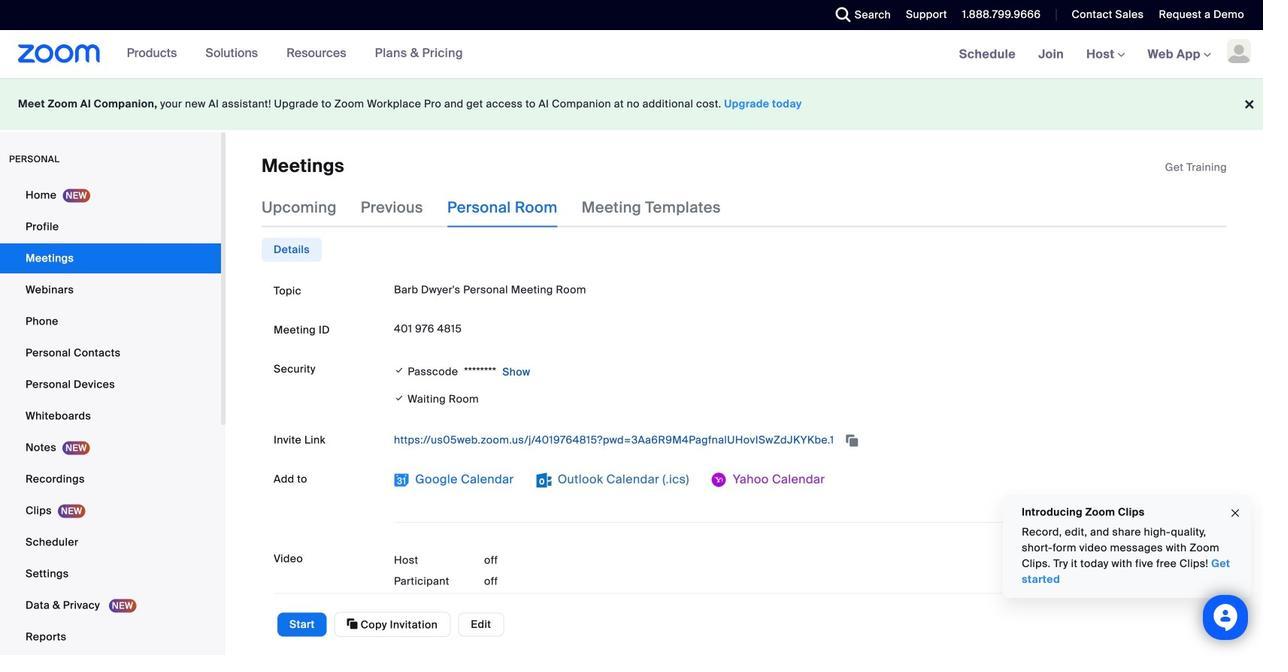 Task type: vqa. For each thing, say whether or not it's contained in the screenshot.
Add to Outlook Calendar (.ics) icon
yes



Task type: describe. For each thing, give the bounding box(es) containing it.
1 checked image from the top
[[394, 363, 405, 378]]

close image
[[1229, 505, 1241, 522]]

2 checked image from the top
[[394, 390, 405, 406]]

add to yahoo calendar image
[[712, 473, 727, 488]]



Task type: locate. For each thing, give the bounding box(es) containing it.
tab list
[[262, 238, 322, 262]]

copy url image
[[844, 436, 859, 446]]

meetings navigation
[[948, 30, 1263, 79]]

tabs of meeting tab list
[[262, 188, 745, 227]]

banner
[[0, 30, 1263, 79]]

personal menu menu
[[0, 180, 221, 654]]

tab
[[262, 238, 322, 262]]

zoom logo image
[[18, 44, 100, 63]]

copy image
[[347, 618, 358, 631]]

1 vertical spatial checked image
[[394, 390, 405, 406]]

add to outlook calendar (.ics) image
[[536, 473, 551, 488]]

checked image
[[394, 363, 405, 378], [394, 390, 405, 406]]

0 vertical spatial checked image
[[394, 363, 405, 378]]

product information navigation
[[100, 30, 474, 78]]

footer
[[0, 78, 1263, 130]]

add to google calendar image
[[394, 473, 409, 488]]

profile picture image
[[1227, 39, 1251, 63]]

application
[[1165, 160, 1227, 175]]



